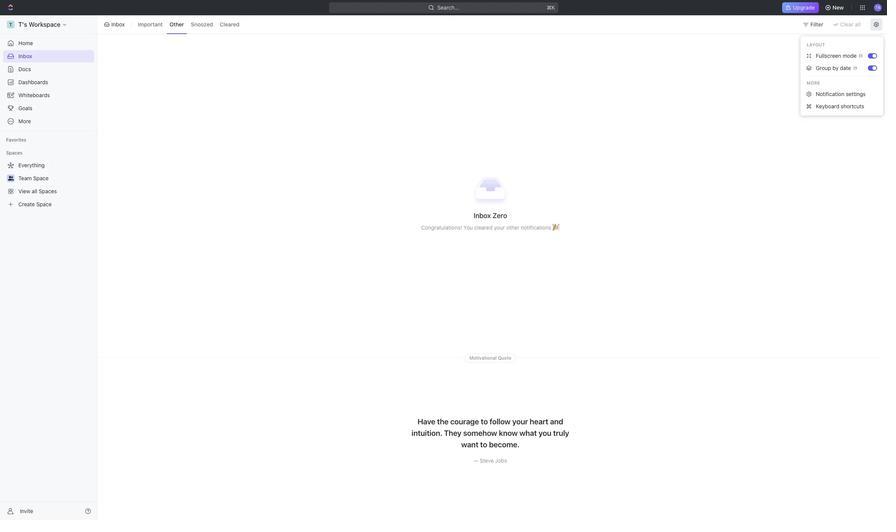Task type: vqa. For each thing, say whether or not it's contained in the screenshot.
DASHBOARDS
yes



Task type: describe. For each thing, give the bounding box(es) containing it.
favorites
[[6, 137, 26, 143]]

whiteboards
[[18, 92, 50, 98]]

0 vertical spatial inbox
[[111, 21, 125, 28]]

you
[[464, 224, 473, 231]]

important button
[[135, 18, 165, 31]]

dashboards link
[[3, 76, 94, 88]]

motivational quote
[[470, 355, 512, 361]]

intuition.
[[412, 429, 442, 438]]

cleared
[[474, 224, 493, 231]]

date
[[840, 65, 851, 71]]

notification settings button
[[804, 88, 881, 100]]

docs link
[[3, 63, 94, 75]]

you
[[539, 429, 552, 438]]

mode
[[843, 52, 857, 59]]

2 horizontal spatial inbox
[[474, 212, 491, 220]]

whiteboards link
[[3, 89, 94, 101]]

jobs
[[495, 458, 507, 464]]

inbox inside 'link'
[[18, 53, 32, 59]]

— steve jobs
[[474, 458, 507, 464]]

home link
[[3, 37, 94, 49]]

0 vertical spatial to
[[481, 417, 488, 426]]

the
[[437, 417, 449, 426]]

notifications
[[521, 224, 551, 231]]

they
[[444, 429, 462, 438]]

dashboards
[[18, 79, 48, 85]]

⌘k
[[547, 4, 555, 11]]

search...
[[437, 4, 459, 11]]

upgrade
[[793, 4, 815, 11]]

docs
[[18, 66, 31, 72]]

become.
[[489, 440, 520, 449]]

want
[[461, 440, 479, 449]]

group by date
[[816, 65, 851, 71]]

fullscreen mode
[[816, 52, 857, 59]]

keyboard
[[816, 103, 840, 109]]

🎉
[[553, 224, 560, 231]]

home
[[18, 40, 33, 46]]

what
[[520, 429, 537, 438]]

have
[[418, 417, 436, 426]]

other
[[170, 21, 184, 28]]

fullscreen
[[816, 52, 842, 59]]



Task type: locate. For each thing, give the bounding box(es) containing it.
keyboard shortcuts button
[[804, 100, 881, 113]]

spaces
[[6, 150, 22, 156]]

important
[[138, 21, 163, 28]]

other
[[506, 224, 520, 231]]

cleared
[[220, 21, 240, 28]]

motivational
[[470, 355, 497, 361]]

your up the what
[[513, 417, 528, 426]]

heart
[[530, 417, 549, 426]]

—
[[474, 458, 479, 464]]

goals
[[18, 105, 32, 111]]

notification settings
[[816, 91, 866, 97]]

1 horizontal spatial inbox
[[111, 21, 125, 28]]

inbox
[[111, 21, 125, 28], [18, 53, 32, 59], [474, 212, 491, 220]]

your inside have the courage to follow your heart and intuition. they somehow know what you truly want to become.
[[513, 417, 528, 426]]

steve
[[480, 458, 494, 464]]

congratulations! you cleared your other notifications 🎉
[[421, 224, 560, 231]]

inbox up cleared on the right top
[[474, 212, 491, 220]]

1 vertical spatial your
[[513, 417, 528, 426]]

inbox zero
[[474, 212, 507, 220]]

sidebar navigation
[[0, 15, 98, 520]]

to down somehow
[[480, 440, 487, 449]]

group by date button
[[804, 62, 868, 74]]

clear all button
[[830, 18, 866, 31]]

cleared button
[[217, 18, 242, 31]]

1 horizontal spatial your
[[513, 417, 528, 426]]

invite
[[20, 508, 33, 514]]

to
[[481, 417, 488, 426], [480, 440, 487, 449]]

and
[[550, 417, 563, 426]]

other button
[[167, 18, 187, 31]]

notification
[[816, 91, 845, 97]]

snoozed
[[191, 21, 213, 28]]

tree inside "sidebar" navigation
[[3, 159, 94, 211]]

1 vertical spatial inbox
[[18, 53, 32, 59]]

congratulations!
[[421, 224, 462, 231]]

fullscreen mode button
[[804, 50, 868, 62]]

layout
[[807, 42, 825, 47]]

settings
[[846, 91, 866, 97]]

tab list containing important
[[134, 14, 244, 35]]

know
[[499, 429, 518, 438]]

quote
[[498, 355, 512, 361]]

inbox left important
[[111, 21, 125, 28]]

upgrade link
[[783, 2, 819, 13]]

follow
[[490, 417, 511, 426]]

group
[[816, 65, 831, 71]]

tree
[[3, 159, 94, 211]]

to up somehow
[[481, 417, 488, 426]]

0 horizontal spatial inbox
[[18, 53, 32, 59]]

new
[[833, 4, 844, 11]]

favorites button
[[3, 136, 29, 145]]

goals link
[[3, 102, 94, 114]]

new button
[[822, 2, 849, 14]]

your
[[494, 224, 505, 231], [513, 417, 528, 426]]

courage
[[450, 417, 479, 426]]

your down zero
[[494, 224, 505, 231]]

all
[[855, 21, 861, 28]]

keyboard shortcuts
[[816, 103, 865, 109]]

somehow
[[463, 429, 497, 438]]

clear
[[840, 21, 854, 28]]

by
[[833, 65, 839, 71]]

2 vertical spatial inbox
[[474, 212, 491, 220]]

inbox down home on the top left of page
[[18, 53, 32, 59]]

have the courage to follow your heart and intuition. they somehow know what you truly want to become.
[[412, 417, 569, 449]]

zero
[[493, 212, 507, 220]]

snoozed button
[[188, 18, 216, 31]]

shortcuts
[[841, 103, 865, 109]]

0 horizontal spatial your
[[494, 224, 505, 231]]

1 vertical spatial to
[[480, 440, 487, 449]]

clear all
[[840, 21, 861, 28]]

0 vertical spatial your
[[494, 224, 505, 231]]

more
[[807, 80, 820, 85]]

tab list
[[134, 14, 244, 35]]

inbox link
[[3, 50, 94, 62]]

truly
[[553, 429, 569, 438]]



